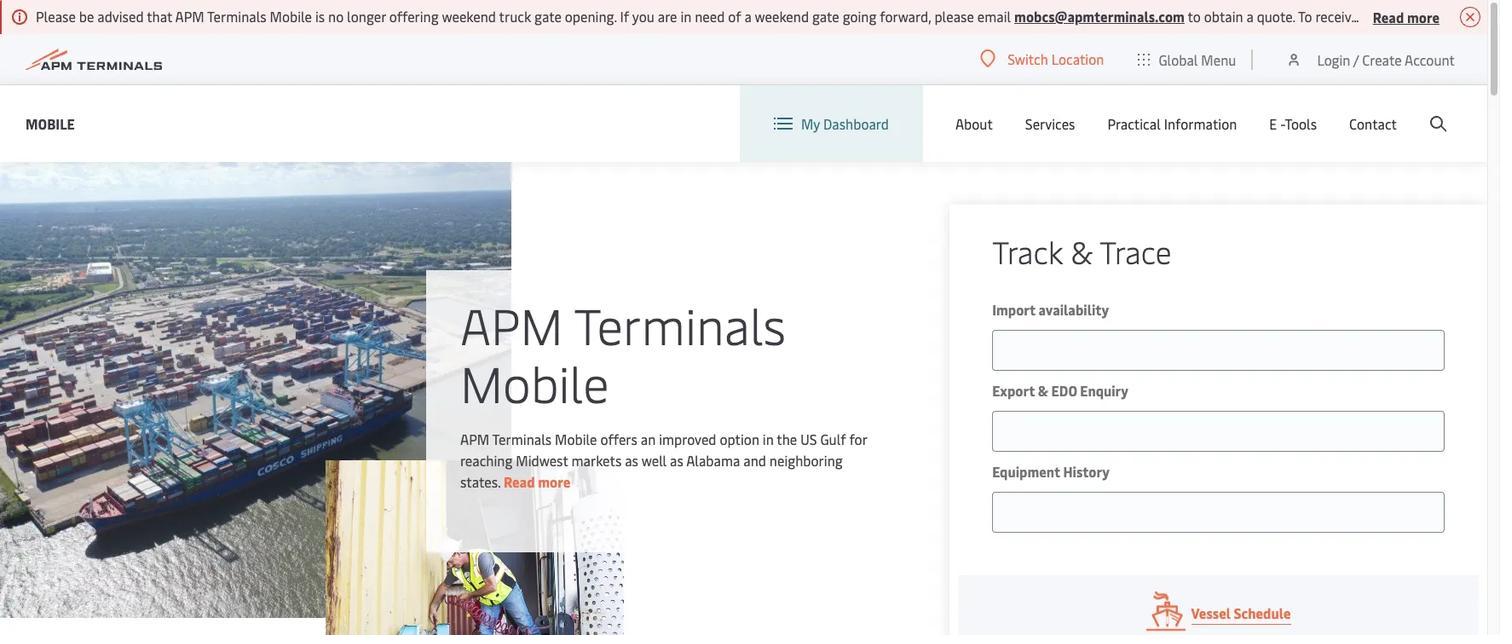 Task type: vqa. For each thing, say whether or not it's contained in the screenshot.
and
yes



Task type: locate. For each thing, give the bounding box(es) containing it.
as left 'well'
[[625, 451, 638, 470]]

0 vertical spatial more
[[1407, 7, 1440, 26]]

apm inside apm terminals mobile
[[460, 291, 563, 358]]

0 horizontal spatial in
[[681, 7, 692, 26]]

a right obtain
[[1247, 7, 1254, 26]]

alerts
[[1404, 7, 1440, 26]]

0 horizontal spatial more
[[538, 472, 571, 491]]

apm
[[175, 7, 204, 26], [460, 291, 563, 358], [460, 430, 489, 448]]

-
[[1281, 114, 1285, 133]]

1 horizontal spatial in
[[763, 430, 774, 448]]

read inside button
[[1373, 7, 1404, 26]]

a
[[745, 7, 752, 26], [1247, 7, 1254, 26]]

contact
[[1349, 114, 1397, 133]]

mobile
[[270, 7, 312, 26], [26, 114, 75, 133], [460, 349, 609, 416], [555, 430, 597, 448]]

0 horizontal spatial weekend
[[442, 7, 496, 26]]

read down midwest
[[504, 472, 535, 491]]

apm terminals mobile
[[460, 291, 786, 416]]

2 vertical spatial apm
[[460, 430, 489, 448]]

history
[[1063, 462, 1110, 481]]

vessel
[[1191, 604, 1231, 622]]

gate left going
[[812, 7, 839, 26]]

0 vertical spatial apm
[[175, 7, 204, 26]]

&
[[1071, 230, 1093, 272], [1038, 381, 1048, 400]]

more inside button
[[1407, 7, 1440, 26]]

please
[[36, 7, 76, 26]]

location
[[1052, 49, 1104, 68]]

menu
[[1201, 50, 1236, 69]]

read up login / create account
[[1373, 7, 1404, 26]]

1 vertical spatial terminals
[[574, 291, 786, 358]]

0 vertical spatial read more
[[1373, 7, 1440, 26]]

apm inside 'apm terminals mobile offers an improved option in the us gulf for reaching midwest markets as well as alabama and neighboring states.'
[[460, 430, 489, 448]]

1 email from the left
[[978, 7, 1011, 26]]

that
[[147, 7, 172, 26]]

mobcs@apmterminals.com
[[1014, 7, 1185, 26]]

login / create account link
[[1286, 34, 1455, 84]]

as right 'well'
[[670, 451, 684, 470]]

mobile inside 'apm terminals mobile offers an improved option in the us gulf for reaching midwest markets as well as alabama and neighboring states.'
[[555, 430, 597, 448]]

global
[[1159, 50, 1198, 69]]

in left the
[[763, 430, 774, 448]]

0 horizontal spatial email
[[978, 7, 1011, 26]]

export & edo enquiry
[[992, 381, 1129, 400]]

0 vertical spatial terminals
[[207, 7, 267, 26]]

apm for apm terminals mobile offers an improved option in the us gulf for reaching midwest markets as well as alabama and neighboring states.
[[460, 430, 489, 448]]

availability
[[1039, 300, 1109, 319]]

1 vertical spatial in
[[763, 430, 774, 448]]

about
[[955, 114, 993, 133]]

my
[[801, 114, 820, 133]]

1 horizontal spatial as
[[670, 451, 684, 470]]

terminals inside 'apm terminals mobile offers an improved option in the us gulf for reaching midwest markets as well as alabama and neighboring states.'
[[492, 430, 552, 448]]

1 horizontal spatial read more
[[1373, 7, 1440, 26]]

more left via in the right top of the page
[[1407, 7, 1440, 26]]

dashboard
[[823, 114, 889, 133]]

weekend left truck
[[442, 7, 496, 26]]

switch
[[1008, 49, 1048, 68]]

obtain
[[1204, 7, 1243, 26]]

in
[[681, 7, 692, 26], [763, 430, 774, 448]]

1 vertical spatial apm
[[460, 291, 563, 358]]

1 vertical spatial &
[[1038, 381, 1048, 400]]

my dashboard button
[[774, 85, 889, 162]]

read more down midwest
[[504, 472, 571, 491]]

e
[[1270, 114, 1277, 133]]

you
[[632, 7, 655, 26]]

enquiry
[[1080, 381, 1129, 400]]

0 horizontal spatial a
[[745, 7, 752, 26]]

more
[[1407, 7, 1440, 26], [538, 472, 571, 491]]

0 vertical spatial read
[[1373, 7, 1404, 26]]

in right "are"
[[681, 7, 692, 26]]

apm terminals mobile offers an improved option in the us gulf for reaching midwest markets as well as alabama and neighboring states.
[[460, 430, 867, 491]]

longer
[[347, 7, 386, 26]]

1 vertical spatial read more
[[504, 472, 571, 491]]

1 vertical spatial read
[[504, 472, 535, 491]]

read more left via in the right top of the page
[[1373, 7, 1440, 26]]

terminals inside apm terminals mobile
[[574, 291, 786, 358]]

services
[[1025, 114, 1075, 133]]

a right of in the top of the page
[[745, 7, 752, 26]]

please
[[935, 7, 974, 26]]

1 horizontal spatial read
[[1373, 7, 1404, 26]]

login
[[1317, 50, 1351, 69]]

vessel schedule link
[[958, 575, 1479, 635]]

0 horizontal spatial read more
[[504, 472, 571, 491]]

contact button
[[1349, 85, 1397, 162]]

0 horizontal spatial read
[[504, 472, 535, 491]]

read more button
[[1373, 6, 1440, 27]]

1 horizontal spatial a
[[1247, 7, 1254, 26]]

email right via in the right top of the page
[[1464, 7, 1497, 26]]

of
[[728, 7, 741, 26]]

1 horizontal spatial terminals
[[492, 430, 552, 448]]

0 vertical spatial &
[[1071, 230, 1093, 272]]

us
[[801, 430, 817, 448]]

track & trace
[[992, 230, 1172, 272]]

account
[[1405, 50, 1455, 69]]

0 horizontal spatial terminals
[[207, 7, 267, 26]]

1 horizontal spatial gate
[[812, 7, 839, 26]]

to
[[1188, 7, 1201, 26]]

trace
[[1100, 230, 1172, 272]]

advised
[[97, 7, 144, 26]]

gate right truck
[[535, 7, 562, 26]]

weekend right of in the top of the page
[[755, 7, 809, 26]]

more for read more button
[[1407, 7, 1440, 26]]

more down midwest
[[538, 472, 571, 491]]

as
[[625, 451, 638, 470], [670, 451, 684, 470]]

1 vertical spatial more
[[538, 472, 571, 491]]

weekend
[[442, 7, 496, 26], [755, 7, 809, 26]]

2 weekend from the left
[[755, 7, 809, 26]]

edo
[[1052, 381, 1077, 400]]

2 horizontal spatial terminals
[[574, 291, 786, 358]]

read
[[1373, 7, 1404, 26], [504, 472, 535, 491]]

is
[[315, 7, 325, 26]]

read more link
[[504, 472, 571, 491]]

markets
[[571, 451, 622, 470]]

tools
[[1285, 114, 1317, 133]]

1 horizontal spatial weekend
[[755, 7, 809, 26]]

terminals for apm terminals mobile
[[574, 291, 786, 358]]

read more
[[1373, 7, 1440, 26], [504, 472, 571, 491]]

create
[[1362, 50, 1402, 69]]

1 horizontal spatial email
[[1464, 7, 1497, 26]]

2 vertical spatial terminals
[[492, 430, 552, 448]]

1 horizontal spatial &
[[1071, 230, 1093, 272]]

& left edo
[[1038, 381, 1048, 400]]

0 horizontal spatial as
[[625, 451, 638, 470]]

for
[[849, 430, 867, 448]]

& left trace
[[1071, 230, 1093, 272]]

& for trace
[[1071, 230, 1093, 272]]

email right please
[[978, 7, 1011, 26]]

1 horizontal spatial more
[[1407, 7, 1440, 26]]

0 horizontal spatial gate
[[535, 7, 562, 26]]

future
[[1362, 7, 1401, 26]]

offering
[[389, 7, 439, 26]]

export
[[992, 381, 1035, 400]]

terminals for apm terminals mobile offers an improved option in the us gulf for reaching midwest markets as well as alabama and neighboring states.
[[492, 430, 552, 448]]

no
[[328, 7, 344, 26]]

read more for read more button
[[1373, 7, 1440, 26]]

gate
[[535, 7, 562, 26], [812, 7, 839, 26]]

0 horizontal spatial &
[[1038, 381, 1048, 400]]

offers
[[600, 430, 638, 448]]



Task type: describe. For each thing, give the bounding box(es) containing it.
the
[[777, 430, 797, 448]]

2 email from the left
[[1464, 7, 1497, 26]]

quote. to
[[1257, 7, 1312, 26]]

via
[[1443, 7, 1460, 26]]

mobile link
[[26, 113, 75, 134]]

& for edo
[[1038, 381, 1048, 400]]

about button
[[955, 85, 993, 162]]

e -tools button
[[1270, 85, 1317, 162]]

are
[[658, 7, 677, 26]]

option
[[720, 430, 759, 448]]

vessel schedule
[[1191, 604, 1291, 622]]

2 gate from the left
[[812, 7, 839, 26]]

read for read more button
[[1373, 7, 1404, 26]]

an
[[641, 430, 656, 448]]

/
[[1353, 50, 1359, 69]]

my dashboard
[[801, 114, 889, 133]]

mobcs@apmterminals.com link
[[1014, 7, 1185, 26]]

neighboring
[[770, 451, 843, 470]]

receive
[[1316, 7, 1359, 26]]

login / create account
[[1317, 50, 1455, 69]]

midwest
[[516, 451, 568, 470]]

need
[[695, 7, 725, 26]]

1 a from the left
[[745, 7, 752, 26]]

reaching
[[460, 451, 513, 470]]

0 vertical spatial in
[[681, 7, 692, 26]]

e -tools
[[1270, 114, 1317, 133]]

import availability
[[992, 300, 1109, 319]]

services button
[[1025, 85, 1075, 162]]

2 a from the left
[[1247, 7, 1254, 26]]

xin da yang zhou  docked at apm terminals mobile image
[[0, 162, 511, 618]]

mobile inside apm terminals mobile
[[460, 349, 609, 416]]

equipment history
[[992, 462, 1110, 481]]

global menu button
[[1121, 34, 1253, 85]]

close alert image
[[1460, 7, 1481, 27]]

truck
[[499, 7, 531, 26]]

mobile secondary image
[[326, 460, 624, 635]]

going
[[843, 7, 877, 26]]

1 gate from the left
[[535, 7, 562, 26]]

switch location
[[1008, 49, 1104, 68]]

information
[[1164, 114, 1237, 133]]

improved
[[659, 430, 716, 448]]

import
[[992, 300, 1036, 319]]

well
[[642, 451, 667, 470]]

apm for apm terminals mobile
[[460, 291, 563, 358]]

1 weekend from the left
[[442, 7, 496, 26]]

read more for read more link
[[504, 472, 571, 491]]

be
[[79, 7, 94, 26]]

forward,
[[880, 7, 931, 26]]

opening.
[[565, 7, 617, 26]]

global menu
[[1159, 50, 1236, 69]]

more for read more link
[[538, 472, 571, 491]]

practical information
[[1108, 114, 1237, 133]]

states.
[[460, 472, 500, 491]]

switch location button
[[980, 49, 1104, 68]]

in inside 'apm terminals mobile offers an improved option in the us gulf for reaching midwest markets as well as alabama and neighboring states.'
[[763, 430, 774, 448]]

track
[[992, 230, 1063, 272]]

2 as from the left
[[670, 451, 684, 470]]

and
[[744, 451, 766, 470]]

gulf
[[820, 430, 846, 448]]

equipment
[[992, 462, 1060, 481]]

alabama
[[686, 451, 740, 470]]

if
[[620, 7, 629, 26]]

practical
[[1108, 114, 1161, 133]]

read for read more link
[[504, 472, 535, 491]]

1 as from the left
[[625, 451, 638, 470]]

schedule
[[1234, 604, 1291, 622]]

please be advised that apm terminals mobile is no longer offering weekend truck gate opening. if you are in need of a weekend gate going forward, please email mobcs@apmterminals.com to obtain a quote. to receive future alerts via email 
[[36, 7, 1500, 26]]

practical information button
[[1108, 85, 1237, 162]]



